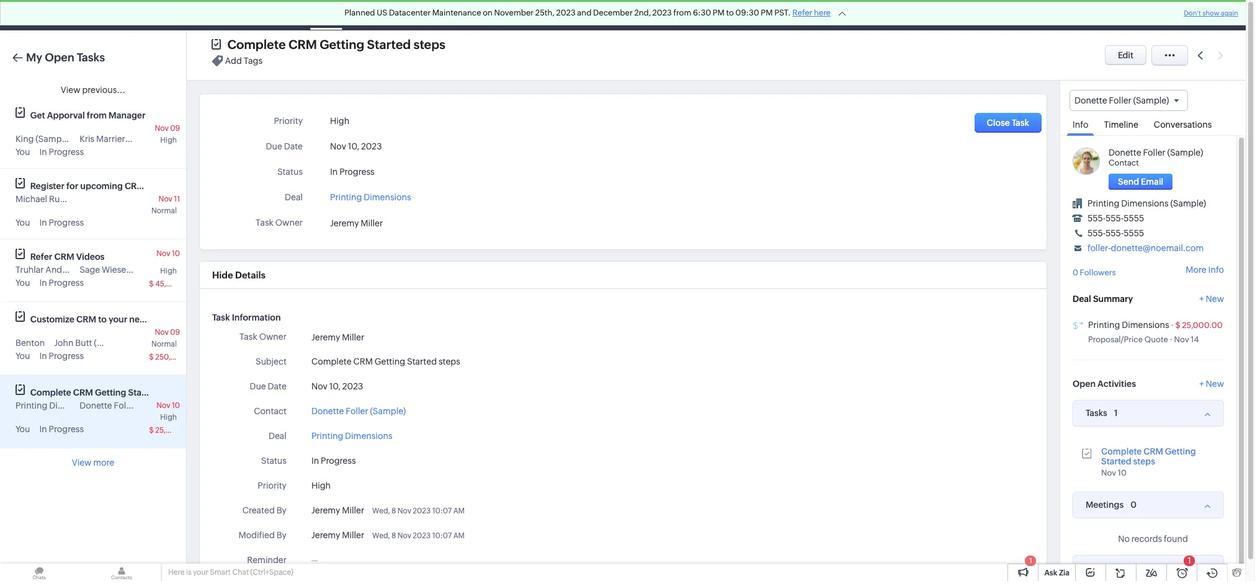 Task type: vqa. For each thing, say whether or not it's contained in the screenshot.


Task type: locate. For each thing, give the bounding box(es) containing it.
0 down no
[[1113, 563, 1119, 573]]

1 vertical spatial am
[[453, 532, 465, 541]]

0 vertical spatial nov 10, 2023
[[330, 141, 382, 151]]

10:07
[[432, 507, 452, 516], [432, 532, 452, 541]]

chats image
[[0, 564, 78, 582]]

meetings left the calls link at the top of the page
[[357, 10, 395, 20]]

hide
[[212, 270, 233, 281]]

1 vertical spatial + new
[[1200, 379, 1224, 389]]

foller inside donette foller (sample) field
[[1109, 96, 1132, 106]]

donette
[[1075, 96, 1108, 106], [1109, 148, 1142, 158], [80, 401, 112, 411], [311, 407, 344, 416]]

pm left pst. on the top of page
[[761, 8, 773, 17]]

by right the 'modified'
[[277, 531, 287, 541]]

sage wieser (sample)
[[80, 265, 167, 275]]

contacts image
[[83, 564, 161, 582]]

+
[[1200, 294, 1204, 304], [1200, 379, 1204, 389]]

your inside the customize crm to your needs nov 09
[[109, 315, 127, 325]]

task left information
[[212, 313, 230, 323]]

0 vertical spatial 25,000.00
[[1182, 321, 1223, 330]]

december
[[593, 8, 633, 17]]

wed, for modified by
[[372, 532, 390, 541]]

0 vertical spatial 10:07
[[432, 507, 452, 516]]

meetings up no
[[1086, 500, 1124, 510]]

10:07 for created by
[[432, 507, 452, 516]]

3 you from the top
[[16, 278, 30, 288]]

1 vertical spatial to
[[98, 315, 107, 325]]

truhlar left and
[[16, 265, 44, 275]]

in progress for get apporval from manager
[[39, 147, 84, 157]]

to left 09:30 in the top of the page
[[726, 8, 734, 17]]

you for complete
[[16, 424, 30, 434]]

normal down 11 at the top left of the page
[[151, 207, 177, 215]]

5 you from the top
[[16, 424, 30, 434]]

0 vertical spatial date
[[284, 141, 303, 151]]

2 vertical spatial printing dimensions
[[311, 431, 393, 441]]

on
[[483, 8, 493, 17]]

printing dimensions · $ 25,000.00 proposal/price quote · nov 14
[[1089, 320, 1223, 344]]

555-
[[1088, 214, 1106, 224], [1106, 214, 1124, 224], [1088, 229, 1106, 238], [1106, 229, 1124, 238]]

datacenter
[[389, 8, 431, 17]]

0 vertical spatial wed,
[[372, 507, 390, 516]]

donette@noemail.com
[[1111, 243, 1204, 253]]

5555 down the 'printing dimensions (sample)'
[[1124, 214, 1145, 224]]

2 wed, 8 nov 2023 10:07 am from the top
[[372, 532, 465, 541]]

1 wed, from the top
[[372, 507, 390, 516]]

1 vertical spatial 555-555-5555
[[1088, 229, 1145, 238]]

10 up 45,000.00
[[172, 249, 180, 258]]

2 wed, from the top
[[372, 532, 390, 541]]

+ inside "link"
[[1200, 294, 1204, 304]]

1 vertical spatial tasks
[[1086, 408, 1108, 418]]

and
[[45, 265, 62, 275]]

1 horizontal spatial pm
[[761, 8, 773, 17]]

2 09 from the top
[[170, 328, 180, 337]]

1 vertical spatial wed,
[[372, 532, 390, 541]]

enterprise-trial upgrade
[[953, 6, 1010, 24]]

again
[[1221, 9, 1239, 17]]

1 orders from the left
[[691, 10, 719, 20]]

1 horizontal spatial orders
[[777, 10, 805, 20]]

contact down timeline
[[1109, 158, 1139, 168]]

+ new link
[[1200, 294, 1224, 310]]

created
[[242, 506, 275, 516]]

1 vertical spatial 5555
[[1124, 229, 1145, 238]]

signals image
[[1084, 0, 1107, 30]]

deal
[[285, 192, 303, 202], [1073, 294, 1092, 304], [269, 431, 287, 441]]

upgrade
[[964, 16, 999, 24]]

refer up and
[[30, 252, 52, 262]]

high for donette foller (sample)
[[160, 413, 177, 422]]

10
[[172, 249, 180, 258], [172, 402, 180, 410], [1118, 468, 1127, 478]]

printing for printing dimensions link to the bottom
[[311, 431, 343, 441]]

1 horizontal spatial contact
[[1109, 158, 1139, 168]]

4 you from the top
[[16, 351, 30, 361]]

nov inside printing dimensions · $ 25,000.00 proposal/price quote · nov 14
[[1175, 335, 1190, 344]]

normal up $ 250,000.00
[[151, 340, 177, 349]]

1 vertical spatial complete crm getting started steps
[[311, 357, 460, 367]]

8 for modified by
[[392, 532, 396, 541]]

1 new from the top
[[1206, 294, 1224, 304]]

$ for customize crm to your needs
[[149, 353, 154, 362]]

0 horizontal spatial complete crm getting started steps nov 10
[[30, 388, 183, 410]]

1 vertical spatial from
[[87, 110, 107, 120]]

1 horizontal spatial 10,
[[348, 141, 359, 151]]

2 horizontal spatial donette foller (sample)
[[1075, 96, 1169, 106]]

2 orders from the left
[[777, 10, 805, 20]]

marketplace element
[[1133, 0, 1158, 30]]

complete crm getting started steps
[[227, 37, 446, 52], [311, 357, 460, 367]]

pm right the 6:30
[[713, 8, 725, 17]]

1 am from the top
[[453, 507, 465, 516]]

2 10:07 from the top
[[432, 532, 452, 541]]

1 normal from the top
[[151, 207, 177, 215]]

orders right sales
[[691, 10, 719, 20]]

0 vertical spatial 555-555-5555
[[1088, 214, 1145, 224]]

2 horizontal spatial 1
[[1188, 556, 1191, 566]]

1 vertical spatial 8
[[392, 532, 396, 541]]

view
[[61, 85, 80, 95], [72, 458, 92, 468]]

1 wed, 8 nov 2023 10:07 am from the top
[[372, 507, 465, 516]]

for
[[66, 181, 78, 191]]

0 vertical spatial +
[[1200, 294, 1204, 304]]

2 vertical spatial 0
[[1113, 563, 1119, 573]]

refer right pst. on the top of page
[[793, 8, 813, 17]]

webinars
[[147, 181, 186, 191]]

250,000.00
[[155, 353, 197, 362]]

1 vertical spatial normal
[[151, 340, 177, 349]]

0 vertical spatial priority
[[274, 116, 303, 126]]

progress for complete crm getting started steps
[[49, 424, 84, 434]]

1 horizontal spatial donette foller (sample) link
[[1109, 148, 1204, 158]]

jeremy miller
[[330, 219, 383, 229], [311, 333, 364, 342], [311, 506, 364, 516], [311, 531, 364, 541]]

next record image
[[1218, 51, 1226, 59]]

0 vertical spatial by
[[277, 506, 287, 516]]

and
[[577, 8, 592, 17]]

calls
[[414, 10, 434, 20]]

open activities
[[1073, 379, 1136, 389]]

None button
[[1109, 174, 1173, 190]]

maintenance
[[432, 8, 481, 17]]

from up kris
[[87, 110, 107, 120]]

1 horizontal spatial info
[[1209, 265, 1224, 275]]

view for view more
[[72, 458, 92, 468]]

in progress
[[39, 147, 84, 157], [330, 167, 375, 177], [39, 218, 84, 228], [39, 278, 84, 288], [39, 351, 84, 361], [39, 424, 84, 434], [311, 456, 356, 466]]

(sample) inside field
[[1134, 96, 1169, 106]]

here
[[168, 568, 185, 577]]

1 horizontal spatial from
[[674, 8, 692, 17]]

0 horizontal spatial tasks
[[77, 51, 105, 64]]

0 horizontal spatial refer
[[30, 252, 52, 262]]

followers
[[1080, 268, 1116, 278]]

1 you from the top
[[16, 147, 30, 157]]

2 vertical spatial deal
[[269, 431, 287, 441]]

0 vertical spatial open
[[45, 51, 74, 64]]

add
[[225, 56, 242, 66]]

0 horizontal spatial donette foller (sample)
[[80, 401, 174, 411]]

1 horizontal spatial meetings
[[1086, 500, 1124, 510]]

search image
[[1058, 0, 1084, 30]]

truhlar
[[16, 265, 44, 275], [64, 265, 92, 275]]

1 vertical spatial view
[[72, 458, 92, 468]]

you for get
[[16, 147, 30, 157]]

view left 'more'
[[72, 458, 92, 468]]

10 down complete crm getting started steps link
[[1118, 468, 1127, 478]]

tasks up the view previous...
[[77, 51, 105, 64]]

info right more
[[1209, 265, 1224, 275]]

analytics
[[505, 10, 542, 20]]

in progress for complete crm getting started steps
[[39, 424, 84, 434]]

open right the my
[[45, 51, 74, 64]]

$ inside printing dimensions · $ 25,000.00 proposal/price quote · nov 14
[[1176, 321, 1181, 330]]

1 horizontal spatial 25,000.00
[[1182, 321, 1223, 330]]

8
[[392, 507, 396, 516], [392, 532, 396, 541]]

0 horizontal spatial orders
[[691, 10, 719, 20]]

wed, 8 nov 2023 10:07 am
[[372, 507, 465, 516], [372, 532, 465, 541]]

2 horizontal spatial 0
[[1131, 500, 1137, 510]]

14
[[1191, 335, 1199, 344]]

zia
[[1059, 569, 1070, 578]]

in progress for refer crm videos
[[39, 278, 84, 288]]

due
[[266, 141, 282, 151], [250, 382, 266, 392]]

donette inside donette foller (sample) contact
[[1109, 148, 1142, 158]]

register for upcoming crm webinars nov 11
[[30, 181, 186, 204]]

november
[[494, 8, 534, 17]]

in progress for register for upcoming crm webinars
[[39, 218, 84, 228]]

1 horizontal spatial truhlar
[[64, 265, 92, 275]]

progress
[[49, 147, 84, 157], [340, 167, 375, 177], [49, 218, 84, 228], [49, 278, 84, 288], [49, 351, 84, 361], [49, 424, 84, 434], [321, 456, 356, 466]]

meetings inside meetings "link"
[[357, 10, 395, 20]]

your right "is"
[[193, 568, 208, 577]]

wed,
[[372, 507, 390, 516], [372, 532, 390, 541]]

2 pm from the left
[[761, 8, 773, 17]]

complete
[[227, 37, 286, 52], [311, 357, 352, 367], [30, 388, 71, 398], [1102, 447, 1142, 457]]

don't
[[1184, 9, 1201, 17]]

2 am from the top
[[453, 532, 465, 541]]

high
[[330, 116, 350, 126], [160, 136, 177, 145], [160, 267, 177, 276], [160, 413, 177, 422], [311, 481, 331, 491]]

printing dimensions (sample) link
[[1088, 199, 1207, 209]]

1 vertical spatial donette foller (sample) link
[[311, 405, 406, 418]]

10 up $ 25,000.00
[[172, 402, 180, 410]]

2 + new from the top
[[1200, 379, 1224, 389]]

0 vertical spatial owner
[[275, 218, 303, 228]]

2 8 from the top
[[392, 532, 396, 541]]

nov inside the customize crm to your needs nov 09
[[155, 328, 169, 337]]

$
[[149, 280, 154, 289], [1176, 321, 1181, 330], [149, 353, 154, 362], [149, 426, 154, 435]]

ask zia
[[1045, 569, 1070, 578]]

profile image
[[1190, 5, 1210, 25]]

2 555-555-5555 from the top
[[1088, 229, 1145, 238]]

michael
[[16, 194, 47, 204]]

info left timeline
[[1073, 120, 1089, 130]]

planned
[[345, 8, 375, 17]]

quotes
[[618, 10, 648, 20]]

25th,
[[535, 8, 555, 17]]

1 10:07 from the top
[[432, 507, 452, 516]]

1 vertical spatial nov 10, 2023
[[311, 382, 363, 392]]

truhlar down refer crm videos
[[64, 265, 92, 275]]

0 inside 0 dropdown button
[[1113, 563, 1119, 573]]

register
[[30, 181, 65, 191]]

by for created by
[[277, 506, 287, 516]]

profile element
[[1183, 0, 1218, 30]]

new inside "link"
[[1206, 294, 1224, 304]]

0 horizontal spatial 0
[[1073, 268, 1079, 278]]

1 vertical spatial info
[[1209, 265, 1224, 275]]

2 you from the top
[[16, 218, 30, 228]]

1 09 from the top
[[170, 124, 180, 133]]

foller
[[1109, 96, 1132, 106], [1143, 148, 1166, 158], [114, 401, 137, 411], [346, 407, 368, 416]]

modified
[[239, 531, 275, 541]]

sage
[[80, 265, 100, 275]]

09 up 250,000.00
[[170, 328, 180, 337]]

tasks down open activities
[[1086, 408, 1108, 418]]

0 vertical spatial printing dimensions link
[[330, 189, 411, 202]]

0 vertical spatial printing dimensions
[[330, 192, 411, 202]]

contact down "subject"
[[254, 407, 287, 416]]

complete crm getting started steps nov 10
[[30, 388, 183, 410], [1102, 447, 1196, 478]]

task owner down information
[[240, 332, 287, 342]]

normal
[[151, 207, 177, 215], [151, 340, 177, 349]]

dimensions for printing dimensions (sample) link
[[1122, 199, 1169, 209]]

task right close
[[1012, 118, 1030, 128]]

proposal/price
[[1089, 335, 1143, 344]]

0 vertical spatial status
[[277, 167, 303, 177]]

$ 250,000.00
[[149, 353, 197, 362]]

progress for customize crm to your needs
[[49, 351, 84, 361]]

1 vertical spatial 0
[[1131, 500, 1137, 510]]

refer
[[793, 8, 813, 17], [30, 252, 52, 262]]

open left activities
[[1073, 379, 1096, 389]]

0 up the records
[[1131, 500, 1137, 510]]

in for register for upcoming crm webinars
[[39, 218, 47, 228]]

meetings
[[357, 10, 395, 20], [1086, 500, 1124, 510]]

orders for purchase orders
[[777, 10, 805, 20]]

1 + from the top
[[1200, 294, 1204, 304]]

0 horizontal spatial to
[[98, 315, 107, 325]]

timeline
[[1104, 120, 1139, 130]]

Donette Foller (Sample) field
[[1070, 90, 1189, 111]]

0 button
[[1073, 555, 1224, 582]]

by right created
[[277, 506, 287, 516]]

1 horizontal spatial 1
[[1115, 408, 1118, 418]]

high for kris marrier (sample)
[[160, 136, 177, 145]]

0 horizontal spatial meetings
[[357, 10, 395, 20]]

status
[[277, 167, 303, 177], [261, 456, 287, 466]]

1 vertical spatial new
[[1206, 379, 1224, 389]]

no
[[1118, 534, 1130, 544]]

0 left the followers at the top right of page
[[1073, 268, 1079, 278]]

2 new from the top
[[1206, 379, 1224, 389]]

1 vertical spatial 10:07
[[432, 532, 452, 541]]

to up john butt (sample)
[[98, 315, 107, 325]]

1 vertical spatial due
[[250, 382, 266, 392]]

1 vertical spatial open
[[1073, 379, 1096, 389]]

0 vertical spatial normal
[[151, 207, 177, 215]]

orders left here
[[777, 10, 805, 20]]

1 8 from the top
[[392, 507, 396, 516]]

0 vertical spatial contact
[[1109, 158, 1139, 168]]

0 horizontal spatial info
[[1073, 120, 1089, 130]]

2 5555 from the top
[[1124, 229, 1145, 238]]

0 vertical spatial new
[[1206, 294, 1224, 304]]

printing dimensions link
[[330, 189, 411, 202], [1089, 320, 1170, 330], [311, 430, 393, 443]]

2 by from the top
[[277, 531, 287, 541]]

view up apporval
[[61, 85, 80, 95]]

nov 10
[[157, 249, 180, 258]]

refer here link
[[793, 8, 831, 17]]

john
[[54, 338, 74, 348]]

started
[[367, 37, 411, 52], [407, 357, 437, 367], [128, 388, 159, 398], [1102, 457, 1132, 466]]

1 vertical spatial 10,
[[329, 382, 341, 392]]

1 horizontal spatial complete crm getting started steps nov 10
[[1102, 447, 1196, 478]]

date
[[284, 141, 303, 151], [268, 382, 287, 392]]

benton
[[16, 338, 45, 348]]

1 vertical spatial complete crm getting started steps nov 10
[[1102, 447, 1196, 478]]

0 horizontal spatial truhlar
[[16, 265, 44, 275]]

task owner up details
[[256, 218, 303, 228]]

your left needs
[[109, 315, 127, 325]]

0 vertical spatial wed, 8 nov 2023 10:07 am
[[372, 507, 465, 516]]

0 vertical spatial 8
[[392, 507, 396, 516]]

wed, 8 nov 2023 10:07 am for created by
[[372, 507, 465, 516]]

5555 up foller-donette@noemail.com
[[1124, 229, 1145, 238]]

summary
[[1093, 294, 1133, 304]]

0 horizontal spatial donette foller (sample) link
[[311, 405, 406, 418]]

0 vertical spatial am
[[453, 507, 465, 516]]

09 up webinars in the left of the page
[[170, 124, 180, 133]]

0 vertical spatial your
[[109, 315, 127, 325]]

0 horizontal spatial 25,000.00
[[155, 426, 193, 435]]

1 vertical spatial wed, 8 nov 2023 10:07 am
[[372, 532, 465, 541]]

from left the 6:30
[[674, 8, 692, 17]]

1 by from the top
[[277, 506, 287, 516]]

kris
[[80, 134, 94, 144]]



Task type: describe. For each thing, give the bounding box(es) containing it.
(sample) inside donette foller (sample) contact
[[1168, 148, 1204, 158]]

normal inside michael ruta (sample) normal
[[151, 207, 177, 215]]

add tags
[[225, 56, 263, 66]]

apporval
[[47, 110, 85, 120]]

in for refer crm videos
[[39, 278, 47, 288]]

no records found
[[1118, 534, 1188, 544]]

(sample) inside michael ruta (sample) normal
[[69, 194, 105, 204]]

foller-donette@noemail.com link
[[1088, 243, 1204, 253]]

printing for printing dimensions (sample) link
[[1088, 199, 1120, 209]]

foller-
[[1088, 243, 1111, 253]]

6:30
[[693, 8, 711, 17]]

you for register
[[16, 218, 30, 228]]

refer crm videos
[[30, 252, 105, 262]]

meetings link
[[347, 0, 404, 30]]

info link
[[1067, 111, 1095, 136]]

0 horizontal spatial 1
[[1030, 557, 1033, 565]]

enterprise-
[[953, 6, 994, 15]]

analytics link
[[495, 0, 552, 30]]

sales
[[668, 10, 689, 20]]

1 vertical spatial 10
[[172, 402, 180, 410]]

8 for created by
[[392, 507, 396, 516]]

0 vertical spatial info
[[1073, 120, 1089, 130]]

1 vertical spatial task owner
[[240, 332, 287, 342]]

complete crm getting started steps link
[[1102, 447, 1196, 466]]

conversations link
[[1148, 111, 1219, 135]]

edit
[[1118, 50, 1134, 60]]

0 horizontal spatial 10,
[[329, 382, 341, 392]]

wieser
[[102, 265, 129, 275]]

crm inside the customize crm to your needs nov 09
[[76, 315, 96, 325]]

am for modified by
[[453, 532, 465, 541]]

printing dimensions for topmost printing dimensions link
[[330, 192, 411, 202]]

0 vertical spatial ·
[[1171, 321, 1174, 330]]

09 inside the customize crm to your needs nov 09
[[170, 328, 180, 337]]

from inside "get apporval from manager nov 09"
[[87, 110, 107, 120]]

subject
[[256, 357, 287, 367]]

services link
[[815, 0, 869, 30]]

0 vertical spatial 0
[[1073, 268, 1079, 278]]

printing for topmost printing dimensions link
[[330, 192, 362, 202]]

printing inside printing dimensions · $ 25,000.00 proposal/price quote · nov 14
[[1089, 320, 1120, 330]]

crm link
[[10, 9, 55, 22]]

quote
[[1145, 335, 1169, 344]]

task up details
[[256, 218, 274, 228]]

smart
[[210, 568, 231, 577]]

2 + from the top
[[1200, 379, 1204, 389]]

1 vertical spatial meetings
[[1086, 500, 1124, 510]]

09 inside "get apporval from manager nov 09"
[[170, 124, 180, 133]]

1 horizontal spatial tasks
[[1086, 408, 1108, 418]]

progress for refer crm videos
[[49, 278, 84, 288]]

donette inside donette foller (sample) field
[[1075, 96, 1108, 106]]

more info link
[[1186, 265, 1224, 275]]

crm inside register for upcoming crm webinars nov 11
[[125, 181, 145, 191]]

here is your smart chat (ctrl+space)
[[168, 568, 293, 577]]

previous record image
[[1198, 51, 1203, 59]]

0 vertical spatial to
[[726, 8, 734, 17]]

my open tasks
[[26, 51, 105, 64]]

details
[[235, 270, 266, 281]]

0 vertical spatial due
[[266, 141, 282, 151]]

michael ruta (sample) normal
[[16, 194, 177, 215]]

to inside the customize crm to your needs nov 09
[[98, 315, 107, 325]]

purchase orders
[[738, 10, 805, 20]]

hide details
[[212, 270, 266, 281]]

wed, for created by
[[372, 507, 390, 516]]

$ for refer crm videos
[[149, 280, 154, 289]]

truhlar and truhlar attys
[[16, 265, 115, 275]]

john butt (sample)
[[54, 338, 130, 348]]

more
[[93, 458, 114, 468]]

view for view previous...
[[61, 85, 80, 95]]

0 vertical spatial from
[[674, 8, 692, 17]]

task information
[[212, 313, 281, 323]]

2 normal from the top
[[151, 340, 177, 349]]

0 vertical spatial task owner
[[256, 218, 303, 228]]

progress for register for upcoming crm webinars
[[49, 218, 84, 228]]

marrier
[[96, 134, 125, 144]]

dimensions for printing dimensions link to the bottom
[[345, 431, 393, 441]]

in for complete crm getting started steps
[[39, 424, 47, 434]]

45,000.00
[[155, 280, 193, 289]]

2 truhlar from the left
[[64, 265, 92, 275]]

printing dimensions (sample)
[[1088, 199, 1207, 209]]

orders for sales orders
[[691, 10, 719, 20]]

customize crm to your needs nov 09
[[30, 315, 180, 337]]

king (sample)
[[16, 134, 71, 144]]

planned us datacenter maintenance on november 25th, 2023 and december 2nd, 2023 from 6:30 pm to 09:30 pm pst. refer here
[[345, 8, 831, 17]]

1 555-555-5555 from the top
[[1088, 214, 1145, 224]]

setup element
[[1158, 0, 1183, 30]]

you for customize
[[16, 351, 30, 361]]

close task link
[[975, 113, 1042, 133]]

1 horizontal spatial your
[[193, 568, 208, 577]]

trial
[[994, 6, 1010, 15]]

modified by
[[239, 531, 287, 541]]

products
[[562, 10, 598, 20]]

edit button
[[1105, 45, 1147, 65]]

reports link
[[444, 0, 495, 30]]

10:07 for modified by
[[432, 532, 452, 541]]

1 vertical spatial date
[[268, 382, 287, 392]]

0 vertical spatial complete crm getting started steps
[[227, 37, 446, 52]]

1 vertical spatial printing dimensions link
[[1089, 320, 1170, 330]]

needs
[[129, 315, 155, 325]]

$ for complete crm getting started steps
[[149, 426, 154, 435]]

view more
[[72, 458, 114, 468]]

kris marrier (sample)
[[80, 134, 163, 144]]

purchase
[[738, 10, 776, 20]]

get
[[30, 110, 45, 120]]

customize
[[30, 315, 74, 325]]

upcoming
[[80, 181, 123, 191]]

2 vertical spatial printing dimensions link
[[311, 430, 393, 443]]

by for modified by
[[277, 531, 287, 541]]

1 vertical spatial ·
[[1170, 335, 1173, 344]]

am for created by
[[453, 507, 465, 516]]

2 vertical spatial 10
[[1118, 468, 1127, 478]]

1 vertical spatial refer
[[30, 252, 52, 262]]

in for get apporval from manager
[[39, 147, 47, 157]]

butt
[[75, 338, 92, 348]]

contact inside donette foller (sample) contact
[[1109, 158, 1139, 168]]

don't show again link
[[1184, 9, 1239, 17]]

reports
[[454, 10, 485, 20]]

1 5555 from the top
[[1124, 214, 1145, 224]]

donette foller (sample) inside field
[[1075, 96, 1169, 106]]

1 horizontal spatial open
[[1073, 379, 1096, 389]]

foller inside donette foller (sample) contact
[[1143, 148, 1166, 158]]

high for sage wieser (sample)
[[160, 267, 177, 276]]

pst.
[[775, 8, 791, 17]]

1 truhlar from the left
[[16, 265, 44, 275]]

1 vertical spatial status
[[261, 456, 287, 466]]

1 vertical spatial deal
[[1073, 294, 1092, 304]]

nov inside register for upcoming crm webinars nov 11
[[159, 195, 172, 204]]

0 vertical spatial due date
[[266, 141, 303, 151]]

printing dimensions for printing dimensions link to the bottom
[[311, 431, 393, 441]]

view previous...
[[61, 85, 125, 95]]

1 vertical spatial due date
[[250, 382, 287, 392]]

25,000.00 inside printing dimensions · $ 25,000.00 proposal/price quote · nov 14
[[1182, 321, 1223, 330]]

1 pm from the left
[[713, 8, 725, 17]]

09:30
[[736, 8, 759, 17]]

0 vertical spatial 10,
[[348, 141, 359, 151]]

created by
[[242, 506, 287, 516]]

1 vertical spatial contact
[[254, 407, 287, 416]]

us
[[377, 8, 387, 17]]

nov inside "get apporval from manager nov 09"
[[155, 124, 169, 133]]

1 vertical spatial printing dimensions
[[16, 401, 97, 411]]

in for customize crm to your needs
[[39, 351, 47, 361]]

chat
[[232, 568, 249, 577]]

progress for get apporval from manager
[[49, 147, 84, 157]]

more info
[[1186, 265, 1224, 275]]

1 + new from the top
[[1200, 294, 1224, 304]]

create menu image
[[1028, 0, 1058, 30]]

0 vertical spatial donette foller (sample) link
[[1109, 148, 1204, 158]]

1 vertical spatial priority
[[258, 481, 287, 491]]

$ 45,000.00
[[149, 280, 193, 289]]

dimensions inside printing dimensions · $ 25,000.00 proposal/price quote · nov 14
[[1122, 320, 1170, 330]]

(ctrl+space)
[[250, 568, 293, 577]]

wed, 8 nov 2023 10:07 am for modified by
[[372, 532, 465, 541]]

videos
[[76, 252, 105, 262]]

activities
[[1098, 379, 1136, 389]]

attys
[[94, 265, 115, 275]]

ruta
[[49, 194, 68, 204]]

conversations
[[1154, 120, 1212, 130]]

donette foller (sample) contact
[[1109, 148, 1204, 168]]

1 vertical spatial owner
[[259, 332, 287, 342]]

records
[[1132, 534, 1162, 544]]

0 vertical spatial deal
[[285, 192, 303, 202]]

1 horizontal spatial donette foller (sample)
[[311, 407, 406, 416]]

don't show again
[[1184, 9, 1239, 17]]

sales orders link
[[658, 0, 728, 30]]

0 vertical spatial 10
[[172, 249, 180, 258]]

deal summary
[[1073, 294, 1133, 304]]

my
[[26, 51, 42, 64]]

king
[[16, 134, 34, 144]]

in progress for customize crm to your needs
[[39, 351, 84, 361]]

0 vertical spatial refer
[[793, 8, 813, 17]]

calls link
[[404, 0, 444, 30]]

task down task information
[[240, 332, 257, 342]]

dimensions for topmost printing dimensions link
[[364, 192, 411, 202]]

found
[[1164, 534, 1188, 544]]

1 vertical spatial 25,000.00
[[155, 426, 193, 435]]



